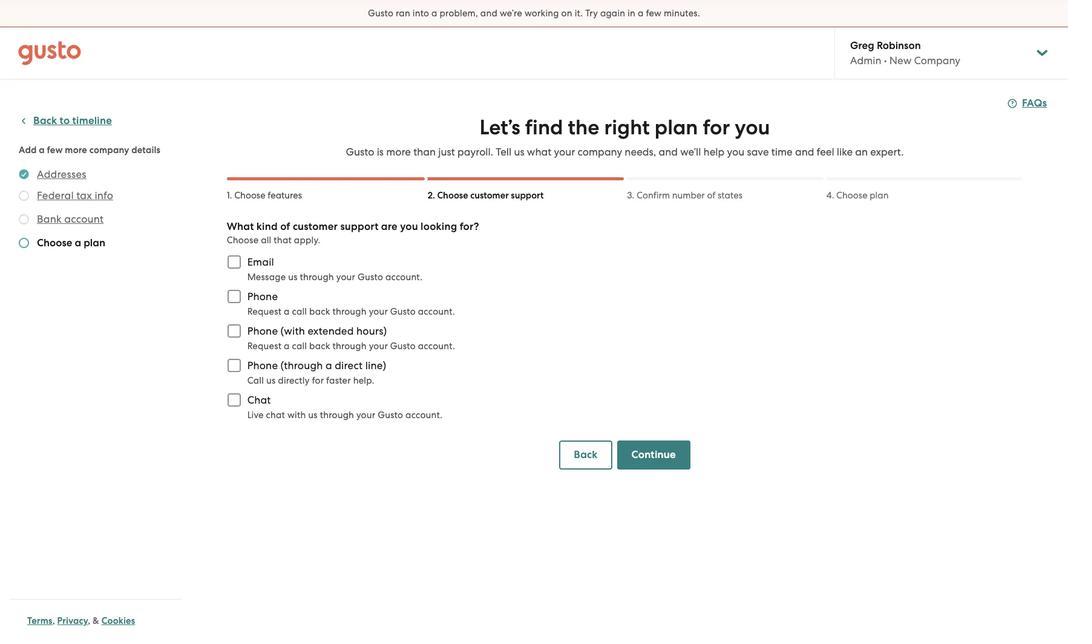 Task type: describe. For each thing, give the bounding box(es) containing it.
check image
[[19, 214, 29, 225]]

direct
[[335, 360, 363, 372]]

new
[[890, 54, 912, 67]]

0 horizontal spatial few
[[47, 145, 63, 156]]

robinson
[[877, 39, 921, 52]]

terms
[[27, 616, 52, 627]]

choose a plan list
[[19, 167, 177, 253]]

confirm
[[637, 190, 670, 201]]

what kind of customer support are you looking for? choose all that apply.
[[227, 220, 480, 246]]

expert.
[[871, 146, 904, 158]]

bank account button
[[37, 212, 104, 226]]

cookies button
[[102, 614, 135, 629]]

an
[[856, 146, 868, 158]]

1 , from the left
[[52, 616, 55, 627]]

help.
[[353, 375, 375, 386]]

back to timeline
[[33, 114, 112, 127]]

plan inside list
[[84, 237, 105, 249]]

terms , privacy , & cookies
[[27, 616, 135, 627]]

1 vertical spatial for
[[312, 375, 324, 386]]

gusto ran into a problem, and we're working on it. try again in a few minutes.
[[368, 8, 701, 19]]

federal tax info button
[[37, 188, 113, 203]]

1 horizontal spatial support
[[511, 190, 544, 201]]

phone (through a direct line)
[[247, 360, 386, 372]]

problem,
[[440, 8, 478, 19]]

bank account
[[37, 213, 104, 225]]

your for phone
[[369, 306, 388, 317]]

just
[[439, 146, 455, 158]]

(with
[[281, 325, 305, 337]]

addresses
[[37, 168, 86, 180]]

a up (with
[[284, 306, 290, 317]]

for?
[[460, 220, 480, 233]]

0 vertical spatial few
[[646, 8, 662, 19]]

chat
[[247, 394, 271, 406]]

feel
[[817, 146, 835, 158]]

0 vertical spatial customer
[[471, 190, 509, 201]]

addresses button
[[37, 167, 86, 182]]

Phone (with extended hours) checkbox
[[221, 318, 247, 345]]

back to timeline button
[[19, 114, 112, 128]]

faqs button
[[1008, 96, 1048, 111]]

&
[[93, 616, 99, 627]]

a inside list
[[75, 237, 81, 249]]

extended
[[308, 325, 354, 337]]

features
[[268, 190, 302, 201]]

the
[[568, 115, 600, 140]]

Phone checkbox
[[221, 283, 247, 310]]

choose customer support
[[438, 190, 544, 201]]

line)
[[366, 360, 386, 372]]

directly
[[278, 375, 310, 386]]

with
[[288, 410, 306, 421]]

a right into
[[432, 8, 438, 19]]

ran
[[396, 8, 411, 19]]

states
[[718, 190, 743, 201]]

your for chat
[[357, 410, 376, 421]]

let's find the right plan for you gusto is more than just payroll. tell us what your company needs, and we'll help you save time and feel like an expert.
[[346, 115, 904, 158]]

company inside let's find the right plan for you gusto is more than just payroll. tell us what your company needs, and we'll help you save time and feel like an expert.
[[578, 146, 623, 158]]

continue button
[[617, 441, 691, 470]]

confirm number of states
[[637, 190, 743, 201]]

1 horizontal spatial and
[[659, 146, 678, 158]]

•
[[885, 54, 887, 67]]

terms link
[[27, 616, 52, 627]]

on
[[562, 8, 573, 19]]

back for back
[[574, 449, 598, 461]]

through down apply.
[[300, 272, 334, 283]]

kind
[[257, 220, 278, 233]]

1 vertical spatial plan
[[870, 190, 889, 201]]

info
[[95, 190, 113, 202]]

call for phone
[[292, 306, 307, 317]]

of for kind
[[280, 220, 290, 233]]

we'll
[[681, 146, 701, 158]]

what
[[227, 220, 254, 233]]

we're
[[500, 8, 523, 19]]

privacy
[[57, 616, 88, 627]]

add
[[19, 145, 37, 156]]

what
[[527, 146, 552, 158]]

save
[[747, 146, 769, 158]]

back for phone
[[309, 306, 330, 317]]

us right the call
[[266, 375, 276, 386]]

(through
[[281, 360, 323, 372]]

us right the message
[[288, 272, 298, 283]]

a right in
[[638, 8, 644, 19]]

request a call back through your gusto account. for phone
[[247, 306, 455, 317]]

2 check image from the top
[[19, 238, 29, 248]]

us inside let's find the right plan for you gusto is more than just payroll. tell us what your company needs, and we'll help you save time and feel like an expert.
[[514, 146, 525, 158]]

hours)
[[357, 325, 387, 337]]

tell
[[496, 146, 512, 158]]

you for are
[[400, 220, 418, 233]]

number
[[673, 190, 705, 201]]

find
[[525, 115, 563, 140]]

support inside what kind of customer support are you looking for? choose all that apply.
[[341, 220, 379, 233]]

account
[[64, 213, 104, 225]]

like
[[837, 146, 853, 158]]

through for chat
[[320, 410, 354, 421]]

in
[[628, 8, 636, 19]]

privacy link
[[57, 616, 88, 627]]

again
[[601, 8, 626, 19]]



Task type: locate. For each thing, give the bounding box(es) containing it.
is
[[377, 146, 384, 158]]

and left we'll
[[659, 146, 678, 158]]

back for back to timeline
[[33, 114, 57, 127]]

1 horizontal spatial plan
[[655, 115, 698, 140]]

Chat checkbox
[[221, 387, 247, 414]]

let's
[[480, 115, 521, 140]]

2 request a call back through your gusto account. from the top
[[247, 341, 455, 352]]

choose inside what kind of customer support are you looking for? choose all that apply.
[[227, 235, 259, 246]]

for inside let's find the right plan for you gusto is more than just payroll. tell us what your company needs, and we'll help you save time and feel like an expert.
[[703, 115, 730, 140]]

account. for phone
[[418, 306, 455, 317]]

for down phone (through a direct line)
[[312, 375, 324, 386]]

try
[[586, 8, 598, 19]]

1 vertical spatial you
[[728, 146, 745, 158]]

0 horizontal spatial more
[[65, 145, 87, 156]]

1 vertical spatial back
[[309, 341, 330, 352]]

phone for phone (through a direct line)
[[247, 360, 278, 372]]

more right is
[[386, 146, 411, 158]]

choose
[[234, 190, 266, 201], [438, 190, 468, 201], [837, 190, 868, 201], [227, 235, 259, 246], [37, 237, 72, 249]]

choose up what
[[234, 190, 266, 201]]

check image
[[19, 191, 29, 201], [19, 238, 29, 248]]

0 horizontal spatial and
[[481, 8, 498, 19]]

account. for chat
[[406, 410, 443, 421]]

phone for phone (with extended hours)
[[247, 325, 278, 337]]

0 horizontal spatial support
[[341, 220, 379, 233]]

faster
[[326, 375, 351, 386]]

customer up for? at top left
[[471, 190, 509, 201]]

message
[[247, 272, 286, 283]]

right
[[605, 115, 650, 140]]

few
[[646, 8, 662, 19], [47, 145, 63, 156]]

needs,
[[625, 146, 657, 158]]

2 back from the top
[[309, 341, 330, 352]]

your down what kind of customer support are you looking for? choose all that apply.
[[337, 272, 356, 283]]

1 horizontal spatial ,
[[88, 616, 90, 627]]

1 horizontal spatial customer
[[471, 190, 509, 201]]

payroll.
[[458, 146, 494, 158]]

gusto inside let's find the right plan for you gusto is more than just payroll. tell us what your company needs, and we'll help you save time and feel like an expert.
[[346, 146, 374, 158]]

choose for choose features
[[234, 190, 266, 201]]

your inside let's find the right plan for you gusto is more than just payroll. tell us what your company needs, and we'll help you save time and feel like an expert.
[[554, 146, 576, 158]]

0 horizontal spatial back
[[33, 114, 57, 127]]

email
[[247, 256, 274, 268]]

0 vertical spatial plan
[[655, 115, 698, 140]]

are
[[381, 220, 398, 233]]

1 request from the top
[[247, 306, 282, 317]]

2 vertical spatial phone
[[247, 360, 278, 372]]

1 horizontal spatial company
[[578, 146, 623, 158]]

federal
[[37, 190, 74, 202]]

plan inside let's find the right plan for you gusto is more than just payroll. tell us what your company needs, and we'll help you save time and feel like an expert.
[[655, 115, 698, 140]]

into
[[413, 8, 429, 19]]

1 check image from the top
[[19, 191, 29, 201]]

call
[[292, 306, 307, 317], [292, 341, 307, 352]]

and left the feel
[[796, 146, 815, 158]]

back down the "phone (with extended hours)"
[[309, 341, 330, 352]]

home image
[[18, 41, 81, 65]]

of left states
[[708, 190, 716, 201]]

1 back from the top
[[309, 306, 330, 317]]

than
[[414, 146, 436, 158]]

through down faster
[[320, 410, 354, 421]]

call for phone (with extended hours)
[[292, 341, 307, 352]]

phone
[[247, 291, 278, 303], [247, 325, 278, 337], [247, 360, 278, 372]]

us right with
[[308, 410, 318, 421]]

a down (with
[[284, 341, 290, 352]]

2 horizontal spatial and
[[796, 146, 815, 158]]

more inside let's find the right plan for you gusto is more than just payroll. tell us what your company needs, and we'll help you save time and feel like an expert.
[[386, 146, 411, 158]]

your right "what"
[[554, 146, 576, 158]]

time
[[772, 146, 793, 158]]

account. for phone (with extended hours)
[[418, 341, 455, 352]]

add a few more company details
[[19, 145, 161, 156]]

choose a plan
[[37, 237, 105, 249]]

1 phone from the top
[[247, 291, 278, 303]]

0 vertical spatial back
[[309, 306, 330, 317]]

customer
[[471, 190, 509, 201], [293, 220, 338, 233]]

your for phone (with extended hours)
[[369, 341, 388, 352]]

0 vertical spatial for
[[703, 115, 730, 140]]

1 vertical spatial phone
[[247, 325, 278, 337]]

3 phone from the top
[[247, 360, 278, 372]]

through
[[300, 272, 334, 283], [333, 306, 367, 317], [333, 341, 367, 352], [320, 410, 354, 421]]

looking
[[421, 220, 457, 233]]

back up the "phone (with extended hours)"
[[309, 306, 330, 317]]

details
[[132, 145, 161, 156]]

that
[[274, 235, 292, 246]]

2 phone from the top
[[247, 325, 278, 337]]

2 , from the left
[[88, 616, 90, 627]]

choose for choose plan
[[837, 190, 868, 201]]

of
[[708, 190, 716, 201], [280, 220, 290, 233]]

0 horizontal spatial plan
[[84, 237, 105, 249]]

request
[[247, 306, 282, 317], [247, 341, 282, 352]]

,
[[52, 616, 55, 627], [88, 616, 90, 627]]

company
[[89, 145, 129, 156], [578, 146, 623, 158]]

bank
[[37, 213, 62, 225]]

1 vertical spatial of
[[280, 220, 290, 233]]

customer inside what kind of customer support are you looking for? choose all that apply.
[[293, 220, 338, 233]]

a down "account"
[[75, 237, 81, 249]]

2 request from the top
[[247, 341, 282, 352]]

0 horizontal spatial company
[[89, 145, 129, 156]]

circle check image
[[19, 167, 29, 182]]

0 vertical spatial back
[[33, 114, 57, 127]]

you right help
[[728, 146, 745, 158]]

few right in
[[646, 8, 662, 19]]

check image down check icon
[[19, 238, 29, 248]]

1 horizontal spatial more
[[386, 146, 411, 158]]

call up (with
[[292, 306, 307, 317]]

back
[[309, 306, 330, 317], [309, 341, 330, 352]]

phone up the call
[[247, 360, 278, 372]]

call us directly for faster help.
[[247, 375, 375, 386]]

call
[[247, 375, 264, 386]]

1 vertical spatial request a call back through your gusto account.
[[247, 341, 455, 352]]

choose features
[[234, 190, 302, 201]]

all
[[261, 235, 272, 246]]

1 request a call back through your gusto account. from the top
[[247, 306, 455, 317]]

0 vertical spatial check image
[[19, 191, 29, 201]]

, left the &
[[88, 616, 90, 627]]

your
[[554, 146, 576, 158], [337, 272, 356, 283], [369, 306, 388, 317], [369, 341, 388, 352], [357, 410, 376, 421]]

through for phone (with extended hours)
[[333, 341, 367, 352]]

0 horizontal spatial of
[[280, 220, 290, 233]]

check image down circle check icon
[[19, 191, 29, 201]]

back for phone (with extended hours)
[[309, 341, 330, 352]]

through for phone
[[333, 306, 367, 317]]

1 vertical spatial back
[[574, 449, 598, 461]]

you
[[735, 115, 771, 140], [728, 146, 745, 158], [400, 220, 418, 233]]

greg robinson admin • new company
[[851, 39, 961, 67]]

and left we're
[[481, 8, 498, 19]]

0 vertical spatial request
[[247, 306, 282, 317]]

phone (with extended hours)
[[247, 325, 387, 337]]

admin
[[851, 54, 882, 67]]

us right tell
[[514, 146, 525, 158]]

you right are
[[400, 220, 418, 233]]

call down (with
[[292, 341, 307, 352]]

request a call back through your gusto account. up direct
[[247, 341, 455, 352]]

0 horizontal spatial customer
[[293, 220, 338, 233]]

Email checkbox
[[221, 249, 247, 276]]

2 call from the top
[[292, 341, 307, 352]]

support down "what"
[[511, 190, 544, 201]]

a
[[432, 8, 438, 19], [638, 8, 644, 19], [39, 145, 45, 156], [75, 237, 81, 249], [284, 306, 290, 317], [284, 341, 290, 352], [326, 360, 332, 372]]

1 horizontal spatial of
[[708, 190, 716, 201]]

0 horizontal spatial ,
[[52, 616, 55, 627]]

1 vertical spatial call
[[292, 341, 307, 352]]

more up addresses 'button'
[[65, 145, 87, 156]]

phone left (with
[[247, 325, 278, 337]]

1 vertical spatial request
[[247, 341, 282, 352]]

federal tax info
[[37, 190, 113, 202]]

you inside what kind of customer support are you looking for? choose all that apply.
[[400, 220, 418, 233]]

working
[[525, 8, 559, 19]]

request for phone (with extended hours)
[[247, 341, 282, 352]]

support left are
[[341, 220, 379, 233]]

choose for choose customer support
[[438, 190, 468, 201]]

1 vertical spatial few
[[47, 145, 63, 156]]

your down help.
[[357, 410, 376, 421]]

request up (with
[[247, 306, 282, 317]]

1 call from the top
[[292, 306, 307, 317]]

customer up apply.
[[293, 220, 338, 233]]

greg
[[851, 39, 875, 52]]

message us through your gusto account.
[[247, 272, 423, 283]]

chat
[[266, 410, 285, 421]]

your up hours)
[[369, 306, 388, 317]]

of up "that"
[[280, 220, 290, 233]]

a up faster
[[326, 360, 332, 372]]

2 vertical spatial you
[[400, 220, 418, 233]]

minutes.
[[664, 8, 701, 19]]

1 vertical spatial check image
[[19, 238, 29, 248]]

your down hours)
[[369, 341, 388, 352]]

1 horizontal spatial back
[[574, 449, 598, 461]]

0 vertical spatial you
[[735, 115, 771, 140]]

live chat with us through your gusto account.
[[247, 410, 443, 421]]

0 vertical spatial support
[[511, 190, 544, 201]]

through up 'extended'
[[333, 306, 367, 317]]

to
[[60, 114, 70, 127]]

you up save on the top right of the page
[[735, 115, 771, 140]]

timeline
[[72, 114, 112, 127]]

choose down what
[[227, 235, 259, 246]]

company down the
[[578, 146, 623, 158]]

continue
[[632, 449, 676, 461]]

0 vertical spatial phone
[[247, 291, 278, 303]]

few up addresses 'button'
[[47, 145, 63, 156]]

company down timeline
[[89, 145, 129, 156]]

request a call back through your gusto account. for phone (with extended hours)
[[247, 341, 455, 352]]

you for for
[[735, 115, 771, 140]]

faqs
[[1023, 97, 1048, 110]]

Phone (through a direct line) checkbox
[[221, 352, 247, 379]]

help
[[704, 146, 725, 158]]

tax
[[76, 190, 92, 202]]

of for number
[[708, 190, 716, 201]]

plan down expert.
[[870, 190, 889, 201]]

apply.
[[294, 235, 321, 246]]

choose down bank
[[37, 237, 72, 249]]

live
[[247, 410, 264, 421]]

0 vertical spatial request a call back through your gusto account.
[[247, 306, 455, 317]]

phone for phone
[[247, 291, 278, 303]]

choose inside list
[[37, 237, 72, 249]]

request for phone
[[247, 306, 282, 317]]

and
[[481, 8, 498, 19], [659, 146, 678, 158], [796, 146, 815, 158]]

plan up we'll
[[655, 115, 698, 140]]

2 horizontal spatial plan
[[870, 190, 889, 201]]

through up direct
[[333, 341, 367, 352]]

0 vertical spatial call
[[292, 306, 307, 317]]

choose plan
[[837, 190, 889, 201]]

company
[[915, 54, 961, 67]]

for up help
[[703, 115, 730, 140]]

cookies
[[102, 616, 135, 627]]

2 vertical spatial plan
[[84, 237, 105, 249]]

a right add
[[39, 145, 45, 156]]

choose up looking
[[438, 190, 468, 201]]

choose for choose a plan
[[37, 237, 72, 249]]

of inside what kind of customer support are you looking for? choose all that apply.
[[280, 220, 290, 233]]

account.
[[386, 272, 423, 283], [418, 306, 455, 317], [418, 341, 455, 352], [406, 410, 443, 421]]

1 vertical spatial support
[[341, 220, 379, 233]]

request down (with
[[247, 341, 282, 352]]

choose down like at the right top of the page
[[837, 190, 868, 201]]

1 vertical spatial customer
[[293, 220, 338, 233]]

0 vertical spatial of
[[708, 190, 716, 201]]

phone down the message
[[247, 291, 278, 303]]

plan down "account"
[[84, 237, 105, 249]]

back
[[33, 114, 57, 127], [574, 449, 598, 461]]

1 horizontal spatial few
[[646, 8, 662, 19]]

, left privacy 'link'
[[52, 616, 55, 627]]

request a call back through your gusto account. up 'extended'
[[247, 306, 455, 317]]

1 horizontal spatial for
[[703, 115, 730, 140]]

0 horizontal spatial for
[[312, 375, 324, 386]]



Task type: vqa. For each thing, say whether or not it's contained in the screenshot.
Reports
no



